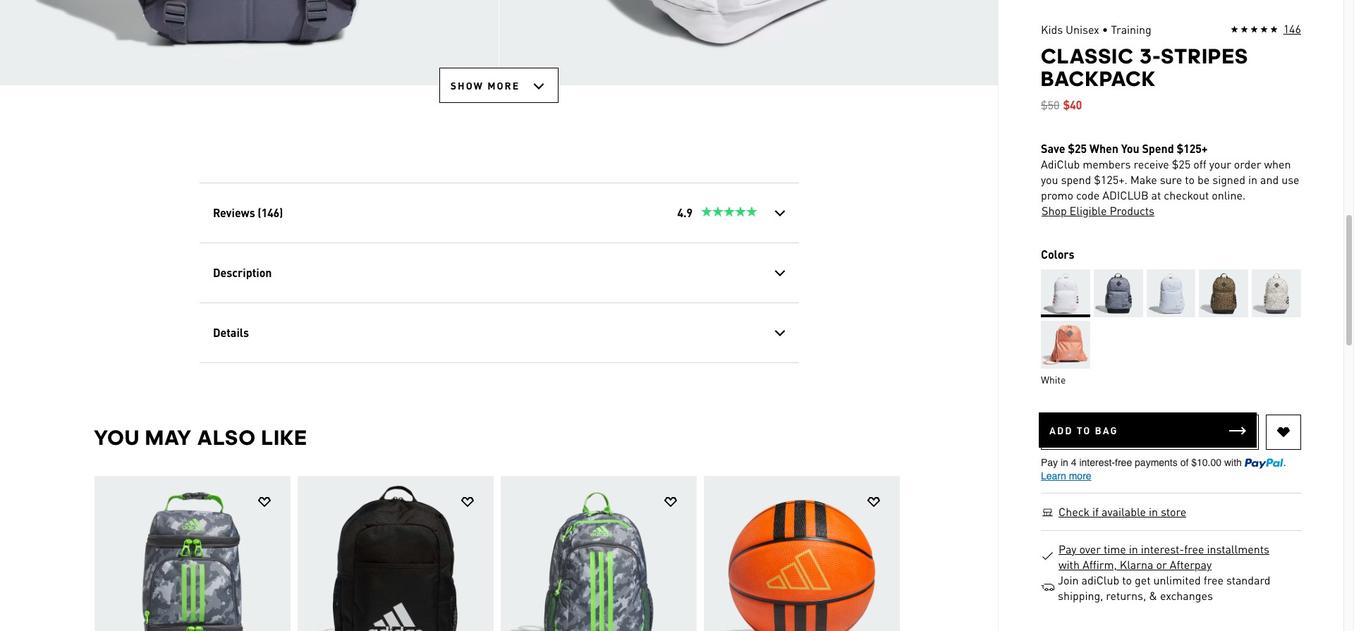 Task type: locate. For each thing, give the bounding box(es) containing it.
to left be
[[1185, 172, 1195, 187]]

or
[[1156, 557, 1167, 572]]

training
[[1111, 22, 1152, 37]]

products
[[1110, 203, 1155, 218]]

interest-
[[1141, 542, 1184, 556]]

reviews (146)
[[213, 205, 283, 220]]

you
[[1121, 141, 1140, 156], [93, 425, 140, 450]]

1 horizontal spatial you
[[1121, 141, 1140, 156]]

(146)
[[257, 205, 283, 220]]

to up returns,
[[1122, 573, 1132, 588]]

product color: white / onix / beige image
[[1252, 269, 1301, 317]]

1 horizontal spatial to
[[1185, 172, 1195, 187]]

if
[[1093, 504, 1099, 519]]

in up klarna
[[1129, 542, 1138, 556]]

1 horizontal spatial white classic 3-stripes backpack image
[[499, 0, 998, 85]]

0 horizontal spatial to
[[1122, 573, 1132, 588]]

pay
[[1059, 542, 1077, 556]]

reviews
[[213, 205, 255, 220]]

0 vertical spatial you
[[1121, 141, 1140, 156]]

pay over time in interest-free installments with affirm, klarna or afterpay link
[[1058, 542, 1292, 573]]

product color: grey image
[[1094, 269, 1143, 317]]

in inside button
[[1149, 504, 1158, 519]]

stripes
[[1161, 44, 1249, 68]]

join adiclub to get unlimited free standard shipping, returns, & exchanges
[[1058, 573, 1271, 603]]

in for interest-
[[1129, 542, 1138, 556]]

$25
[[1068, 141, 1087, 156], [1172, 157, 1191, 171]]

0 horizontal spatial white classic 3-stripes backpack image
[[0, 0, 499, 85]]

adiclub
[[1103, 188, 1149, 202]]

1 horizontal spatial in
[[1149, 504, 1158, 519]]

over
[[1079, 542, 1101, 556]]

0 vertical spatial to
[[1185, 172, 1195, 187]]

free inside pay over time in interest-free installments with affirm, klarna or afterpay
[[1184, 542, 1204, 556]]

$25 up "adiclub"
[[1068, 141, 1087, 156]]

2 vertical spatial in
[[1129, 542, 1138, 556]]

1 vertical spatial to
[[1122, 573, 1132, 588]]

promo
[[1041, 188, 1073, 202]]

free
[[1184, 542, 1204, 556], [1204, 573, 1224, 588]]

white classic 3-stripes backpack image
[[0, 0, 499, 85], [499, 0, 998, 85]]

description
[[213, 265, 272, 280]]

0 vertical spatial $25
[[1068, 141, 1087, 156]]

you inside the "save $25 when you spend $125+ adiclub members receive $25 off your order when you spend $125+. make sure to be signed in and use promo code adiclub at checkout online. shop eligible products"
[[1121, 141, 1140, 156]]

save $25 when you spend $125+ adiclub members receive $25 off your order when you spend $125+. make sure to be signed in and use promo code adiclub at checkout online. shop eligible products
[[1041, 141, 1300, 218]]

spend
[[1142, 141, 1174, 156]]

$125+
[[1177, 141, 1208, 156]]

adiclub
[[1041, 157, 1080, 171]]

to inside join adiclub to get unlimited free standard shipping, returns, & exchanges
[[1122, 573, 1132, 588]]

shipping,
[[1058, 588, 1103, 603]]

1 white classic 3-stripes backpack image from the left
[[0, 0, 499, 85]]

$125+.
[[1094, 172, 1128, 187]]

join
[[1058, 573, 1079, 588]]

0 vertical spatial free
[[1184, 542, 1204, 556]]

online.
[[1212, 188, 1246, 202]]

$25 up the sure
[[1172, 157, 1191, 171]]

in left store
[[1149, 504, 1158, 519]]

you left may at the left of the page
[[93, 425, 140, 450]]

1 vertical spatial $25
[[1172, 157, 1191, 171]]

free down afterpay
[[1204, 573, 1224, 588]]

Dropdown field
[[717, 542, 788, 574]]

spend
[[1061, 172, 1091, 187]]

free inside join adiclub to get unlimited free standard shipping, returns, & exchanges
[[1204, 573, 1224, 588]]

4.9
[[677, 205, 692, 220]]

in down order
[[1248, 172, 1258, 187]]

1 vertical spatial you
[[93, 425, 140, 450]]

free for unlimited
[[1204, 573, 1224, 588]]

1 vertical spatial free
[[1204, 573, 1224, 588]]

product color: white image
[[1041, 269, 1090, 317]]

0 vertical spatial in
[[1248, 172, 1258, 187]]

ready backpack image
[[297, 476, 493, 631]]

0 horizontal spatial you
[[93, 425, 140, 450]]

code
[[1076, 188, 1100, 202]]

free for interest-
[[1184, 542, 1204, 556]]

in for store
[[1149, 504, 1158, 519]]

to inside the "save $25 when you spend $125+ adiclub members receive $25 off your order when you spend $125+. make sure to be signed in and use promo code adiclub at checkout online. shop eligible products"
[[1185, 172, 1195, 187]]

in
[[1248, 172, 1258, 187], [1149, 504, 1158, 519], [1129, 542, 1138, 556]]

0 horizontal spatial in
[[1129, 542, 1138, 556]]

check if available in store
[[1059, 504, 1186, 519]]

in inside the "save $25 when you spend $125+ adiclub members receive $25 off your order when you spend $125+. make sure to be signed in and use promo code adiclub at checkout online. shop eligible products"
[[1248, 172, 1258, 187]]

you up receive
[[1121, 141, 1140, 156]]

free up afterpay
[[1184, 542, 1204, 556]]

may
[[145, 425, 192, 450]]

pay over time in interest-free installments with affirm, klarna or afterpay
[[1059, 542, 1270, 572]]

kids unisex • training
[[1041, 22, 1152, 37]]

146
[[1283, 21, 1301, 36]]

in inside pay over time in interest-free installments with affirm, klarna or afterpay
[[1129, 542, 1138, 556]]

show
[[451, 79, 484, 92]]

description button
[[199, 243, 799, 303]]

2 horizontal spatial in
[[1248, 172, 1258, 187]]

backpack
[[1041, 66, 1156, 91]]

to
[[1185, 172, 1195, 187], [1122, 573, 1132, 588]]

list
[[93, 475, 905, 631]]

1 vertical spatial in
[[1149, 504, 1158, 519]]

add to bag
[[1049, 424, 1118, 437]]

shop eligible products link
[[1041, 203, 1155, 219]]



Task type: describe. For each thing, give the bounding box(es) containing it.
1 horizontal spatial $25
[[1172, 157, 1191, 171]]

unlimited
[[1153, 573, 1201, 588]]

2 white classic 3-stripes backpack image from the left
[[499, 0, 998, 85]]

also
[[197, 425, 256, 450]]

arrow right long button
[[869, 555, 905, 590]]

bag
[[1095, 424, 1118, 437]]

146 button
[[1230, 21, 1301, 38]]

$40
[[1063, 97, 1082, 112]]

and
[[1260, 172, 1279, 187]]

eligible
[[1070, 203, 1107, 218]]

members
[[1083, 157, 1131, 171]]

when
[[1264, 157, 1291, 171]]

you
[[1041, 172, 1058, 187]]

store
[[1161, 504, 1186, 519]]

signed
[[1213, 172, 1246, 187]]

afterpay
[[1170, 557, 1212, 572]]

time
[[1104, 542, 1126, 556]]

classic 3-stripes backpack $50 $40
[[1041, 44, 1249, 112]]

show more
[[451, 79, 520, 92]]

more
[[487, 79, 520, 92]]

dropdown image
[[763, 549, 780, 566]]

returns,
[[1106, 588, 1146, 603]]

classic
[[1041, 44, 1134, 68]]

product color: pink / silver metallic image
[[1041, 321, 1090, 369]]

you may also like
[[93, 425, 307, 450]]

checkout
[[1164, 188, 1209, 202]]

save
[[1041, 141, 1065, 156]]

shop
[[1042, 203, 1067, 218]]

•
[[1102, 22, 1108, 37]]

colors
[[1041, 247, 1075, 262]]

show more button
[[439, 68, 559, 103]]

0 horizontal spatial $25
[[1068, 141, 1087, 156]]

exchanges
[[1160, 588, 1213, 603]]

unisex
[[1066, 22, 1099, 37]]

&
[[1149, 588, 1157, 603]]

installments
[[1207, 542, 1270, 556]]

your
[[1209, 157, 1231, 171]]

details
[[213, 325, 249, 340]]

add to bag button
[[1039, 413, 1257, 448]]

when
[[1089, 141, 1119, 156]]

$50
[[1041, 97, 1060, 112]]

order
[[1234, 157, 1261, 171]]

young bts creator backpack image
[[500, 476, 696, 631]]

excel lunch bag image
[[94, 476, 290, 631]]

get
[[1135, 573, 1151, 588]]

off
[[1193, 157, 1207, 171]]

at
[[1151, 188, 1161, 202]]

check
[[1059, 504, 1090, 519]]

add
[[1049, 424, 1073, 437]]

affirm,
[[1083, 557, 1117, 572]]

klarna
[[1120, 557, 1153, 572]]

arrow right long image
[[878, 564, 895, 581]]

product color: medium brown / black / pulse lime s22 image
[[1199, 269, 1249, 317]]

like
[[261, 425, 307, 450]]

white
[[1041, 373, 1066, 386]]

3-stripes rubber x3 basketball image
[[704, 476, 900, 631]]

available
[[1102, 504, 1146, 519]]

kids
[[1041, 22, 1063, 37]]

adiclub
[[1082, 573, 1120, 588]]

3-
[[1140, 44, 1161, 68]]

sure
[[1160, 172, 1182, 187]]

use
[[1282, 172, 1300, 187]]

receive
[[1134, 157, 1169, 171]]

check if available in store button
[[1058, 504, 1187, 520]]

standard
[[1226, 573, 1271, 588]]

make
[[1130, 172, 1157, 187]]

details button
[[199, 303, 799, 363]]

be
[[1198, 172, 1210, 187]]

to
[[1077, 424, 1091, 437]]

with
[[1059, 557, 1080, 572]]

product color: light grey image
[[1147, 269, 1196, 317]]



Task type: vqa. For each thing, say whether or not it's contained in the screenshot.
unlimited free
yes



